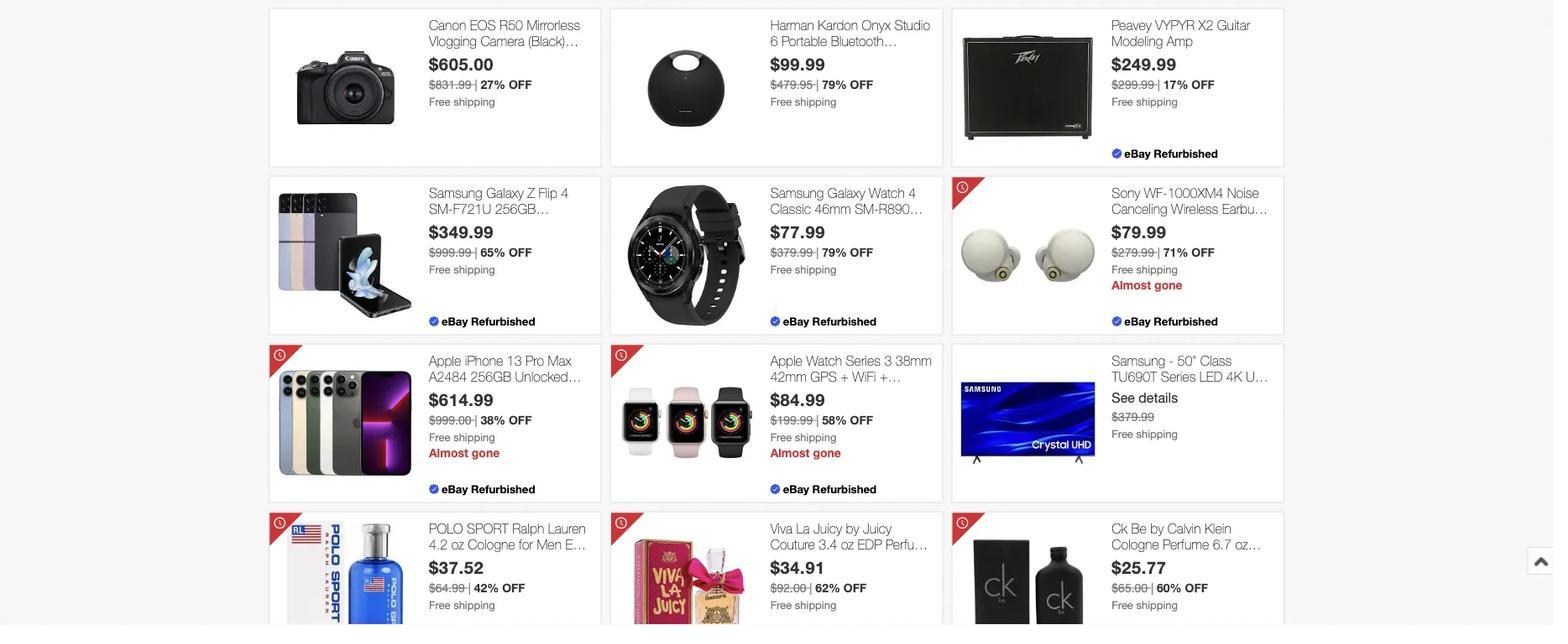 Task type: describe. For each thing, give the bounding box(es) containing it.
good inside apple iphone 13 pro max a2484 256gb unlocked good condition
[[429, 385, 461, 401]]

perfume inside ck be by calvin klein cologne perfume 6.7 oz unisex new in box
[[1163, 537, 1209, 553]]

- inside harman kardon onyx studio 6 portable bluetooth speaker - black
[[821, 49, 825, 65]]

$479.95
[[770, 77, 813, 91]]

oz inside ck be by calvin klein cologne perfume 6.7 oz unisex new in box
[[1235, 537, 1248, 553]]

$99.99
[[770, 54, 825, 74]]

sony wf-1000xm4 noise canceling wireless earbud headphones - silver link
[[1112, 185, 1275, 233]]

1 juicy from the left
[[813, 521, 842, 537]]

$999.00
[[429, 413, 471, 427]]

samsung galaxy watch 4 classic 46mm sm-r890 gps only - very good
[[770, 185, 916, 233]]

edp
[[858, 537, 882, 553]]

$605.00 $831.99 | 27% off free shipping
[[429, 54, 532, 108]]

refurbished up 1000xm4
[[1154, 147, 1218, 160]]

ralph
[[512, 521, 544, 537]]

very
[[838, 217, 862, 233]]

canon
[[429, 17, 466, 33]]

tizen
[[1149, 385, 1178, 401]]

$379.99 inside $77.99 $379.99 | 79% off free shipping
[[770, 245, 813, 259]]

ebay refurbished up sport
[[442, 483, 535, 496]]

free inside see details $379.99 free shipping
[[1112, 428, 1133, 441]]

6
[[770, 33, 778, 49]]

almost for $84.99
[[770, 446, 810, 460]]

samsung inside samsung - 50" class tu690t series led 4k uhd smart tizen tv
[[1112, 353, 1165, 369]]

harman
[[770, 17, 814, 33]]

box inside viva la juicy by juicy couture 3.4 oz edp perfume for women new in box
[[878, 553, 899, 569]]

new for $37.52
[[429, 553, 455, 569]]

stm
[[441, 65, 467, 81]]

vlogging
[[429, 33, 477, 49]]

headphones
[[1112, 217, 1184, 233]]

off inside peavey vypyr x2 guitar modeling amp $249.99 $299.99 | 17% off free shipping
[[1192, 77, 1215, 91]]

| for $614.99
[[475, 413, 477, 427]]

gone for $79.99
[[1154, 278, 1183, 292]]

ebay up 42mm
[[783, 315, 809, 328]]

by inside ck be by calvin klein cologne perfume 6.7 oz unisex new in box
[[1150, 521, 1164, 537]]

f721u
[[453, 201, 491, 217]]

shipping for $99.99
[[795, 95, 837, 108]]

women
[[788, 553, 832, 569]]

details
[[1139, 390, 1178, 406]]

256gb inside apple iphone 13 pro max a2484 256gb unlocked good condition
[[471, 369, 511, 385]]

shipping for $79.99
[[1136, 263, 1178, 276]]

refurbished up viva la juicy by juicy couture 3.4 oz edp perfume for women new in box
[[812, 483, 877, 496]]

by inside viva la juicy by juicy couture 3.4 oz edp perfume for women new in box
[[846, 521, 859, 537]]

class
[[1200, 353, 1232, 369]]

w/rf-
[[429, 49, 463, 65]]

good inside samsung galaxy watch 4 classic 46mm sm-r890 gps only - very good
[[865, 217, 897, 233]]

4 inside samsung galaxy z flip 4 sm-f721u 256gb unlocked - excellent
[[561, 185, 569, 201]]

$249.99
[[1112, 54, 1177, 74]]

in inside viva la juicy by juicy couture 3.4 oz edp perfume for women new in box
[[865, 553, 874, 569]]

ebay up tu690t
[[1124, 315, 1151, 328]]

62%
[[815, 581, 840, 595]]

refurbished up 13
[[471, 315, 535, 328]]

ebay refurbished up wifi
[[783, 315, 877, 328]]

be
[[1131, 521, 1147, 537]]

free for $34.91
[[770, 599, 792, 612]]

sony
[[1112, 185, 1140, 201]]

$77.99 $379.99 | 79% off free shipping
[[770, 222, 873, 276]]

shipping for $25.77
[[1136, 599, 1178, 612]]

samsung galaxy z flip 4 sm-f721u 256gb unlocked - excellent link
[[429, 185, 592, 233]]

shipping for $77.99
[[795, 263, 837, 276]]

free for $605.00
[[429, 95, 450, 108]]

harman kardon onyx studio 6 portable bluetooth speaker - black
[[770, 17, 930, 65]]

apple for $614.99
[[429, 353, 461, 369]]

gps inside samsung galaxy watch 4 classic 46mm sm-r890 gps only - very good
[[770, 217, 797, 233]]

| for $37.52
[[468, 581, 471, 595]]

shipping for $34.91
[[795, 599, 837, 612]]

free for $614.99
[[429, 431, 450, 444]]

50"
[[1177, 353, 1197, 369]]

wf-
[[1144, 185, 1168, 201]]

| for $605.00
[[475, 77, 477, 91]]

free for $79.99
[[1112, 263, 1133, 276]]

$37.52 $64.99 | 42% off free shipping
[[429, 558, 525, 612]]

viva
[[770, 521, 793, 537]]

79% for $99.99
[[822, 77, 847, 91]]

tu690t
[[1112, 369, 1157, 385]]

free for $77.99
[[770, 263, 792, 276]]

ebay up polo
[[442, 483, 468, 496]]

apple watch series 3 38mm 42mm gps + wifi + bluetooth gold gray silver - good link
[[770, 353, 934, 417]]

bluetooth inside harman kardon onyx studio 6 portable bluetooth speaker - black
[[831, 33, 884, 49]]

good inside apple watch series 3 38mm 42mm gps + wifi + bluetooth gold gray silver - good
[[770, 401, 802, 417]]

new for $25.77
[[1153, 553, 1179, 569]]

silver inside apple watch series 3 38mm 42mm gps + wifi + bluetooth gold gray silver - good
[[887, 385, 917, 401]]

27%
[[481, 77, 505, 91]]

refurbished up sport
[[471, 483, 535, 496]]

60%
[[1157, 581, 1182, 595]]

4 inside samsung galaxy watch 4 classic 46mm sm-r890 gps only - very good
[[908, 185, 916, 201]]

x2
[[1198, 17, 1213, 33]]

free for $25.77
[[1112, 599, 1133, 612]]

gps inside apple watch series 3 38mm 42mm gps + wifi + bluetooth gold gray silver - good
[[810, 369, 837, 385]]

2 juicy from the left
[[863, 521, 892, 537]]

46mm
[[815, 201, 851, 217]]

unisex
[[1112, 553, 1149, 569]]

sport
[[467, 521, 509, 537]]

$199.99
[[770, 413, 813, 427]]

3
[[884, 353, 892, 369]]

apple watch series 3 38mm 42mm gps + wifi + bluetooth gold gray silver - good
[[770, 353, 932, 417]]

unlocked
[[515, 369, 568, 385]]

apple iphone 13 pro max a2484 256gb unlocked good condition link
[[429, 353, 592, 401]]

samsung for $349.99
[[429, 185, 482, 201]]

polo sport ralph lauren 4.2 oz cologne for men edt new in box link
[[429, 521, 592, 569]]

ebay up the sony
[[1124, 147, 1151, 160]]

gray
[[858, 385, 884, 401]]

wifi
[[852, 369, 876, 385]]

r890
[[879, 201, 910, 217]]

iphone
[[465, 353, 503, 369]]

71%
[[1163, 245, 1188, 259]]

bluetooth inside apple watch series 3 38mm 42mm gps + wifi + bluetooth gold gray silver - good
[[770, 385, 823, 401]]

$614.99
[[429, 390, 494, 410]]

2 + from the left
[[880, 369, 888, 385]]

shipping inside see details $379.99 free shipping
[[1136, 428, 1178, 441]]

oz inside polo sport ralph lauren 4.2 oz cologne for men edt new in box
[[451, 537, 464, 553]]

gone for $614.99
[[472, 446, 500, 460]]

amp
[[1167, 33, 1193, 49]]

series inside apple watch series 3 38mm 42mm gps + wifi + bluetooth gold gray silver - good
[[846, 353, 881, 369]]

camera
[[481, 33, 524, 49]]

canon eos r50 mirrorless vlogging camera (black) w/rf-s18-45mm f4.5-6.3 is stm
[[429, 17, 580, 81]]

| inside peavey vypyr x2 guitar modeling amp $249.99 $299.99 | 17% off free shipping
[[1158, 77, 1160, 91]]

refurbished up wifi
[[812, 315, 877, 328]]

peavey vypyr x2 guitar modeling amp link
[[1112, 17, 1275, 49]]

series inside samsung - 50" class tu690t series led 4k uhd smart tizen tv
[[1161, 369, 1196, 385]]

38%
[[481, 413, 505, 427]]

- inside samsung - 50" class tu690t series led 4k uhd smart tizen tv
[[1169, 353, 1174, 369]]

pro
[[526, 353, 544, 369]]

ck be by calvin klein cologne perfume 6.7 oz unisex new in box
[[1112, 521, 1248, 569]]

off for $34.91
[[844, 581, 867, 595]]

shipping inside peavey vypyr x2 guitar modeling amp $249.99 $299.99 | 17% off free shipping
[[1136, 95, 1178, 108]]

couture
[[770, 537, 815, 553]]

ebay refurbished up wf-
[[1124, 147, 1218, 160]]

- inside samsung galaxy z flip 4 sm-f721u 256gb unlocked - excellent
[[501, 217, 506, 233]]

off for $99.99
[[850, 77, 873, 91]]

ebay refurbished up la
[[783, 483, 877, 496]]

almost for $79.99
[[1112, 278, 1151, 292]]

4.2
[[429, 537, 448, 553]]

off for $79.99
[[1192, 245, 1215, 259]]

silver inside sony wf-1000xm4 noise canceling wireless earbud headphones - silver
[[1196, 217, 1226, 233]]

modeling
[[1112, 33, 1163, 49]]

only
[[800, 217, 826, 233]]

free for $349.99
[[429, 263, 450, 276]]

cologne inside ck be by calvin klein cologne perfume 6.7 oz unisex new in box
[[1112, 537, 1159, 553]]

ck be by calvin klein cologne perfume 6.7 oz unisex new in box link
[[1112, 521, 1275, 569]]

- inside sony wf-1000xm4 noise canceling wireless earbud headphones - silver
[[1188, 217, 1192, 233]]

klein
[[1205, 521, 1231, 537]]

men
[[537, 537, 562, 553]]

for inside polo sport ralph lauren 4.2 oz cologne for men edt new in box
[[519, 537, 533, 553]]

$77.99
[[770, 222, 825, 242]]

watch inside apple watch series 3 38mm 42mm gps + wifi + bluetooth gold gray silver - good
[[806, 353, 842, 369]]

perfume inside viva la juicy by juicy couture 3.4 oz edp perfume for women new in box
[[886, 537, 932, 553]]



Task type: locate. For each thing, give the bounding box(es) containing it.
samsung up classic
[[770, 185, 824, 201]]

79% inside $99.99 $479.95 | 79% off free shipping
[[822, 77, 847, 91]]

shipping inside $99.99 $479.95 | 79% off free shipping
[[795, 95, 837, 108]]

free inside $99.99 $479.95 | 79% off free shipping
[[770, 95, 792, 108]]

1 horizontal spatial perfume
[[1163, 537, 1209, 553]]

shipping inside $37.52 $64.99 | 42% off free shipping
[[453, 599, 495, 612]]

gps down classic
[[770, 217, 797, 233]]

0 horizontal spatial samsung
[[429, 185, 482, 201]]

0 vertical spatial gps
[[770, 217, 797, 233]]

gone down 71%
[[1154, 278, 1183, 292]]

- down the wireless
[[1188, 217, 1192, 233]]

apple for $84.99
[[770, 353, 803, 369]]

free down $199.99
[[770, 431, 792, 444]]

gone inside $614.99 $999.00 | 38% off free shipping almost gone
[[472, 446, 500, 460]]

1 horizontal spatial new
[[836, 553, 861, 569]]

1 horizontal spatial good
[[770, 401, 802, 417]]

oz up in
[[451, 537, 464, 553]]

$379.99 down see
[[1112, 410, 1154, 424]]

cologne down be
[[1112, 537, 1159, 553]]

r50
[[500, 17, 523, 33]]

la
[[796, 521, 810, 537]]

galaxy left z
[[486, 185, 524, 201]]

3 oz from the left
[[1235, 537, 1248, 553]]

| left 60%
[[1151, 581, 1154, 595]]

for
[[519, 537, 533, 553], [770, 553, 785, 569]]

series down 50"
[[1161, 369, 1196, 385]]

$64.99
[[429, 581, 465, 595]]

free inside $37.52 $64.99 | 42% off free shipping
[[429, 599, 450, 612]]

0 horizontal spatial galaxy
[[486, 185, 524, 201]]

shipping inside $77.99 $379.99 | 79% off free shipping
[[795, 263, 837, 276]]

- left 50"
[[1169, 353, 1174, 369]]

| inside $84.99 $199.99 | 58% off free shipping almost gone
[[816, 413, 819, 427]]

| down only
[[816, 245, 819, 259]]

gone down "58%"
[[813, 446, 841, 460]]

0 horizontal spatial perfume
[[886, 537, 932, 553]]

0 horizontal spatial new
[[429, 553, 455, 569]]

studio
[[894, 17, 930, 33]]

samsung up f721u
[[429, 185, 482, 201]]

viva la juicy by juicy couture 3.4 oz edp perfume for women new in box link
[[770, 521, 934, 569]]

new inside polo sport ralph lauren 4.2 oz cologne for men edt new in box
[[429, 553, 455, 569]]

$25.77 $65.00 | 60% off free shipping
[[1112, 558, 1208, 612]]

1 horizontal spatial gps
[[810, 369, 837, 385]]

2 in from the left
[[1182, 553, 1192, 569]]

2 horizontal spatial box
[[1195, 553, 1217, 569]]

see details $379.99 free shipping
[[1112, 390, 1178, 441]]

by up 'edp'
[[846, 521, 859, 537]]

1 horizontal spatial galaxy
[[828, 185, 865, 201]]

+ up gold
[[841, 369, 849, 385]]

off for $77.99
[[850, 245, 873, 259]]

off right 71%
[[1192, 245, 1215, 259]]

gps up gold
[[810, 369, 837, 385]]

free inside $614.99 $999.00 | 38% off free shipping almost gone
[[429, 431, 450, 444]]

gone inside $79.99 $279.99 | 71% off free shipping almost gone
[[1154, 278, 1183, 292]]

1 in from the left
[[865, 553, 874, 569]]

$84.99
[[770, 390, 825, 410]]

free for $84.99
[[770, 431, 792, 444]]

almost down the $999.00
[[429, 446, 468, 460]]

0 horizontal spatial $379.99
[[770, 245, 813, 259]]

off inside $37.52 $64.99 | 42% off free shipping
[[502, 581, 525, 595]]

0 horizontal spatial oz
[[451, 537, 464, 553]]

$379.99 inside see details $379.99 free shipping
[[1112, 410, 1154, 424]]

shipping inside $34.91 $92.00 | 62% off free shipping
[[795, 599, 837, 612]]

1 horizontal spatial +
[[880, 369, 888, 385]]

ebay up la
[[783, 483, 809, 496]]

0 vertical spatial 256gb
[[495, 201, 536, 217]]

0 horizontal spatial cologne
[[468, 537, 515, 553]]

lauren
[[548, 521, 586, 537]]

off
[[509, 77, 532, 91], [850, 77, 873, 91], [1192, 77, 1215, 91], [509, 245, 532, 259], [850, 245, 873, 259], [1192, 245, 1215, 259], [509, 413, 532, 427], [850, 413, 873, 427], [502, 581, 525, 595], [844, 581, 867, 595], [1185, 581, 1208, 595]]

0 vertical spatial 79%
[[822, 77, 847, 91]]

ebay refurbished up iphone in the left bottom of the page
[[442, 315, 535, 328]]

off inside $79.99 $279.99 | 71% off free shipping almost gone
[[1192, 245, 1215, 259]]

free inside $25.77 $65.00 | 60% off free shipping
[[1112, 599, 1133, 612]]

79% down black
[[822, 77, 847, 91]]

1 vertical spatial 79%
[[822, 245, 847, 259]]

sm- inside samsung galaxy watch 4 classic 46mm sm-r890 gps only - very good
[[855, 201, 879, 217]]

2 perfume from the left
[[1163, 537, 1209, 553]]

shipping inside $614.99 $999.00 | 38% off free shipping almost gone
[[453, 431, 495, 444]]

samsung
[[429, 185, 482, 201], [770, 185, 824, 201], [1112, 353, 1165, 369]]

cologne down sport
[[468, 537, 515, 553]]

ck
[[1112, 521, 1127, 537]]

| for $34.91
[[810, 581, 812, 595]]

galaxy
[[486, 185, 524, 201], [828, 185, 865, 201]]

4 up r890
[[908, 185, 916, 201]]

-
[[821, 49, 825, 65], [501, 217, 506, 233], [829, 217, 834, 233], [1188, 217, 1192, 233], [1169, 353, 1174, 369], [921, 385, 926, 401]]

2 horizontal spatial gone
[[1154, 278, 1183, 292]]

2 horizontal spatial samsung
[[1112, 353, 1165, 369]]

2 horizontal spatial oz
[[1235, 537, 1248, 553]]

free down $279.99
[[1112, 263, 1133, 276]]

(black)
[[528, 33, 565, 49]]

off inside $84.99 $199.99 | 58% off free shipping almost gone
[[850, 413, 873, 427]]

free down see
[[1112, 428, 1133, 441]]

| for $349.99
[[475, 245, 477, 259]]

free down $64.99
[[429, 599, 450, 612]]

box for $37.52
[[471, 553, 493, 569]]

256gb up condition
[[471, 369, 511, 385]]

off for $37.52
[[502, 581, 525, 595]]

0 vertical spatial silver
[[1196, 217, 1226, 233]]

gone inside $84.99 $199.99 | 58% off free shipping almost gone
[[813, 446, 841, 460]]

perfume right 'edp'
[[886, 537, 932, 553]]

juicy up 3.4
[[813, 521, 842, 537]]

free
[[429, 95, 450, 108], [770, 95, 792, 108], [1112, 95, 1133, 108], [429, 263, 450, 276], [770, 263, 792, 276], [1112, 263, 1133, 276], [1112, 428, 1133, 441], [429, 431, 450, 444], [770, 431, 792, 444], [429, 599, 450, 612], [770, 599, 792, 612], [1112, 599, 1133, 612]]

free down $299.99 at the top
[[1112, 95, 1133, 108]]

tv
[[1182, 385, 1196, 401]]

samsung for $77.99
[[770, 185, 824, 201]]

2 new from the left
[[836, 553, 861, 569]]

1 horizontal spatial cologne
[[1112, 537, 1159, 553]]

off right "27%"
[[509, 77, 532, 91]]

series up wifi
[[846, 353, 881, 369]]

$84.99 $199.99 | 58% off free shipping almost gone
[[770, 390, 873, 460]]

0 horizontal spatial silver
[[887, 385, 917, 401]]

| for $84.99
[[816, 413, 819, 427]]

0 horizontal spatial series
[[846, 353, 881, 369]]

almost for $614.99
[[429, 446, 468, 460]]

2 cologne from the left
[[1112, 537, 1159, 553]]

1 4 from the left
[[561, 185, 569, 201]]

watch up gold
[[806, 353, 842, 369]]

1 oz from the left
[[451, 537, 464, 553]]

0 horizontal spatial for
[[519, 537, 533, 553]]

smart
[[1112, 385, 1145, 401]]

| left 42%
[[468, 581, 471, 595]]

shipping for $84.99
[[795, 431, 837, 444]]

shipping for $614.99
[[453, 431, 495, 444]]

1 horizontal spatial gone
[[813, 446, 841, 460]]

free inside $349.99 $999.99 | 65% off free shipping
[[429, 263, 450, 276]]

kardon
[[818, 17, 858, 33]]

3.4
[[819, 537, 837, 553]]

$614.99 $999.00 | 38% off free shipping almost gone
[[429, 390, 532, 460]]

| right $479.95
[[816, 77, 819, 91]]

| inside $37.52 $64.99 | 42% off free shipping
[[468, 581, 471, 595]]

ebay up iphone in the left bottom of the page
[[442, 315, 468, 328]]

silver right gray
[[887, 385, 917, 401]]

good down a2484
[[429, 385, 461, 401]]

free inside $79.99 $279.99 | 71% off free shipping almost gone
[[1112, 263, 1133, 276]]

z
[[528, 185, 535, 201]]

0 vertical spatial watch
[[869, 185, 905, 201]]

juicy up 'edp'
[[863, 521, 892, 537]]

perfume
[[886, 537, 932, 553], [1163, 537, 1209, 553]]

off for $605.00
[[509, 77, 532, 91]]

42%
[[474, 581, 499, 595]]

shipping inside $25.77 $65.00 | 60% off free shipping
[[1136, 599, 1178, 612]]

oz right 6.7
[[1235, 537, 1248, 553]]

4 right flip on the left of the page
[[561, 185, 569, 201]]

| inside $79.99 $279.99 | 71% off free shipping almost gone
[[1158, 245, 1160, 259]]

1 horizontal spatial watch
[[869, 185, 905, 201]]

shipping down "27%"
[[453, 95, 495, 108]]

good down 42mm
[[770, 401, 802, 417]]

canon eos r50 mirrorless vlogging camera (black) w/rf-s18-45mm f4.5-6.3 is stm link
[[429, 17, 592, 81]]

1 vertical spatial $379.99
[[1112, 410, 1154, 424]]

samsung inside samsung galaxy watch 4 classic 46mm sm-r890 gps only - very good
[[770, 185, 824, 201]]

in down 'edp'
[[865, 553, 874, 569]]

1 vertical spatial bluetooth
[[770, 385, 823, 401]]

0 horizontal spatial juicy
[[813, 521, 842, 537]]

2 oz from the left
[[841, 537, 854, 553]]

$34.91
[[770, 558, 825, 578]]

off inside $605.00 $831.99 | 27% off free shipping
[[509, 77, 532, 91]]

| inside $349.99 $999.99 | 65% off free shipping
[[475, 245, 477, 259]]

off for $25.77
[[1185, 581, 1208, 595]]

2 galaxy from the left
[[828, 185, 865, 201]]

shipping inside $79.99 $279.99 | 71% off free shipping almost gone
[[1136, 263, 1178, 276]]

| inside $614.99 $999.00 | 38% off free shipping almost gone
[[475, 413, 477, 427]]

1 79% from the top
[[822, 77, 847, 91]]

guitar
[[1217, 17, 1250, 33]]

shipping down $479.95
[[795, 95, 837, 108]]

1 horizontal spatial juicy
[[863, 521, 892, 537]]

off right "58%"
[[850, 413, 873, 427]]

0 horizontal spatial gone
[[472, 446, 500, 460]]

58%
[[822, 413, 847, 427]]

- down 38mm
[[921, 385, 926, 401]]

2 sm- from the left
[[855, 201, 879, 217]]

2 horizontal spatial good
[[865, 217, 897, 233]]

free for $99.99
[[770, 95, 792, 108]]

sm- inside samsung galaxy z flip 4 sm-f721u 256gb unlocked - excellent
[[429, 201, 453, 217]]

0 vertical spatial bluetooth
[[831, 33, 884, 49]]

cologne inside polo sport ralph lauren 4.2 oz cologne for men edt new in box
[[468, 537, 515, 553]]

$79.99
[[1112, 222, 1167, 242]]

in inside ck be by calvin klein cologne perfume 6.7 oz unisex new in box
[[1182, 553, 1192, 569]]

17%
[[1163, 77, 1188, 91]]

1 vertical spatial silver
[[887, 385, 917, 401]]

0 horizontal spatial +
[[841, 369, 849, 385]]

0 horizontal spatial box
[[471, 553, 493, 569]]

$605.00
[[429, 54, 494, 74]]

polo sport ralph lauren 4.2 oz cologne for men edt new in box
[[429, 521, 588, 569]]

for down couture
[[770, 553, 785, 569]]

$299.99
[[1112, 77, 1154, 91]]

uhd
[[1246, 369, 1273, 385]]

new up 60%
[[1153, 553, 1179, 569]]

79% for $77.99
[[822, 245, 847, 259]]

2 box from the left
[[878, 553, 899, 569]]

free inside $77.99 $379.99 | 79% off free shipping
[[770, 263, 792, 276]]

almost down $199.99
[[770, 446, 810, 460]]

$379.99
[[770, 245, 813, 259], [1112, 410, 1154, 424]]

1 horizontal spatial sm-
[[855, 201, 879, 217]]

1 by from the left
[[846, 521, 859, 537]]

65%
[[481, 245, 505, 259]]

| inside $25.77 $65.00 | 60% off free shipping
[[1151, 581, 1154, 595]]

sm- up unlocked
[[429, 201, 453, 217]]

box
[[471, 553, 493, 569], [878, 553, 899, 569], [1195, 553, 1217, 569]]

new inside ck be by calvin klein cologne perfume 6.7 oz unisex new in box
[[1153, 553, 1179, 569]]

edt
[[565, 537, 588, 553]]

2 horizontal spatial new
[[1153, 553, 1179, 569]]

samsung inside samsung galaxy z flip 4 sm-f721u 256gb unlocked - excellent
[[429, 185, 482, 201]]

1000xm4
[[1168, 185, 1223, 201]]

2 apple from the left
[[770, 353, 803, 369]]

gone for $84.99
[[813, 446, 841, 460]]

off right 60%
[[1185, 581, 1208, 595]]

| inside $99.99 $479.95 | 79% off free shipping
[[816, 77, 819, 91]]

1 new from the left
[[429, 553, 455, 569]]

free inside $34.91 $92.00 | 62% off free shipping
[[770, 599, 792, 612]]

bluetooth up black
[[831, 33, 884, 49]]

refurbished up 50"
[[1154, 315, 1218, 328]]

1 horizontal spatial apple
[[770, 353, 803, 369]]

256gb inside samsung galaxy z flip 4 sm-f721u 256gb unlocked - excellent
[[495, 201, 536, 217]]

box down 'edp'
[[878, 553, 899, 569]]

256gb
[[495, 201, 536, 217], [471, 369, 511, 385]]

samsung - 50" class tu690t series led 4k uhd smart tizen tv link
[[1112, 353, 1275, 401]]

1 horizontal spatial for
[[770, 553, 785, 569]]

off for $84.99
[[850, 413, 873, 427]]

oz right 3.4
[[841, 537, 854, 553]]

1 horizontal spatial samsung
[[770, 185, 824, 201]]

harman kardon onyx studio 6 portable bluetooth speaker - black link
[[770, 17, 934, 65]]

canceling
[[1112, 201, 1167, 217]]

almost down $279.99
[[1112, 278, 1151, 292]]

off down very
[[850, 245, 873, 259]]

off inside $25.77 $65.00 | 60% off free shipping
[[1185, 581, 1208, 595]]

shipping down 62%
[[795, 599, 837, 612]]

series
[[846, 353, 881, 369], [1161, 369, 1196, 385]]

79% down very
[[822, 245, 847, 259]]

- left black
[[821, 49, 825, 65]]

shipping down details
[[1136, 428, 1178, 441]]

- up the 65%
[[501, 217, 506, 233]]

| inside $605.00 $831.99 | 27% off free shipping
[[475, 77, 477, 91]]

+
[[841, 369, 849, 385], [880, 369, 888, 385]]

classic
[[770, 201, 811, 217]]

box inside polo sport ralph lauren 4.2 oz cologne for men edt new in box
[[471, 553, 493, 569]]

1 cologne from the left
[[468, 537, 515, 553]]

2 79% from the top
[[822, 245, 847, 259]]

for down ralph
[[519, 537, 533, 553]]

4k
[[1226, 369, 1242, 385]]

1 horizontal spatial bluetooth
[[831, 33, 884, 49]]

1 perfume from the left
[[886, 537, 932, 553]]

peavey vypyr x2 guitar modeling amp $249.99 $299.99 | 17% off free shipping
[[1112, 17, 1250, 108]]

45mm
[[491, 49, 527, 65]]

0 horizontal spatial good
[[429, 385, 461, 401]]

- inside apple watch series 3 38mm 42mm gps + wifi + bluetooth gold gray silver - good
[[921, 385, 926, 401]]

cologne
[[468, 537, 515, 553], [1112, 537, 1159, 553]]

watch inside samsung galaxy watch 4 classic 46mm sm-r890 gps only - very good
[[869, 185, 905, 201]]

shipping for $37.52
[[453, 599, 495, 612]]

off inside $34.91 $92.00 | 62% off free shipping
[[844, 581, 867, 595]]

$79.99 $279.99 | 71% off free shipping almost gone
[[1112, 222, 1215, 292]]

see details link
[[1112, 390, 1178, 406]]

1 galaxy from the left
[[486, 185, 524, 201]]

42mm
[[770, 369, 807, 385]]

almost inside $79.99 $279.99 | 71% off free shipping almost gone
[[1112, 278, 1151, 292]]

shipping inside $605.00 $831.99 | 27% off free shipping
[[453, 95, 495, 108]]

shipping down 60%
[[1136, 599, 1178, 612]]

0 horizontal spatial in
[[865, 553, 874, 569]]

mirrorless
[[527, 17, 580, 33]]

shipping down 71%
[[1136, 263, 1178, 276]]

| for $25.77
[[1151, 581, 1154, 595]]

in
[[865, 553, 874, 569], [1182, 553, 1192, 569]]

calvin
[[1168, 521, 1201, 537]]

| for $77.99
[[816, 245, 819, 259]]

ebay refurbished up 50"
[[1124, 315, 1218, 328]]

1 + from the left
[[841, 369, 849, 385]]

new inside viva la juicy by juicy couture 3.4 oz edp perfume for women new in box
[[836, 553, 861, 569]]

off for $349.99
[[509, 245, 532, 259]]

galaxy inside samsung galaxy watch 4 classic 46mm sm-r890 gps only - very good
[[828, 185, 865, 201]]

1 horizontal spatial oz
[[841, 537, 854, 553]]

2 horizontal spatial almost
[[1112, 278, 1151, 292]]

| inside $77.99 $379.99 | 79% off free shipping
[[816, 245, 819, 259]]

shipping for $605.00
[[453, 95, 495, 108]]

| inside $34.91 $92.00 | 62% off free shipping
[[810, 581, 812, 595]]

+ down 3
[[880, 369, 888, 385]]

0 horizontal spatial sm-
[[429, 201, 453, 217]]

|
[[475, 77, 477, 91], [816, 77, 819, 91], [1158, 77, 1160, 91], [475, 245, 477, 259], [816, 245, 819, 259], [1158, 245, 1160, 259], [475, 413, 477, 427], [816, 413, 819, 427], [468, 581, 471, 595], [810, 581, 812, 595], [1151, 581, 1154, 595]]

shipping inside $349.99 $999.99 | 65% off free shipping
[[453, 263, 495, 276]]

| left "27%"
[[475, 77, 477, 91]]

38mm
[[896, 353, 932, 369]]

sm- up very
[[855, 201, 879, 217]]

1 vertical spatial gps
[[810, 369, 837, 385]]

$349.99 $999.99 | 65% off free shipping
[[429, 222, 532, 276]]

free for $37.52
[[429, 599, 450, 612]]

$379.99 down $77.99
[[770, 245, 813, 259]]

1 horizontal spatial box
[[878, 553, 899, 569]]

apple inside apple watch series 3 38mm 42mm gps + wifi + bluetooth gold gray silver - good
[[770, 353, 803, 369]]

watch up r890
[[869, 185, 905, 201]]

apple up 42mm
[[770, 353, 803, 369]]

off right 38%
[[509, 413, 532, 427]]

off inside $349.99 $999.99 | 65% off free shipping
[[509, 245, 532, 259]]

2 4 from the left
[[908, 185, 916, 201]]

portable
[[782, 33, 827, 49]]

1 apple from the left
[[429, 353, 461, 369]]

1 box from the left
[[471, 553, 493, 569]]

1 horizontal spatial $379.99
[[1112, 410, 1154, 424]]

free inside peavey vypyr x2 guitar modeling amp $249.99 $299.99 | 17% off free shipping
[[1112, 95, 1133, 108]]

shipping for $349.99
[[453, 263, 495, 276]]

off right the 65%
[[509, 245, 532, 259]]

$99.99 $479.95 | 79% off free shipping
[[770, 54, 873, 108]]

0 vertical spatial $379.99
[[770, 245, 813, 259]]

off inside $99.99 $479.95 | 79% off free shipping
[[850, 77, 873, 91]]

box inside ck be by calvin klein cologne perfume 6.7 oz unisex new in box
[[1195, 553, 1217, 569]]

off right 17%
[[1192, 77, 1215, 91]]

| left 38%
[[475, 413, 477, 427]]

max
[[548, 353, 571, 369]]

| for $79.99
[[1158, 245, 1160, 259]]

free inside $84.99 $199.99 | 58% off free shipping almost gone
[[770, 431, 792, 444]]

$37.52
[[429, 558, 484, 578]]

6.7
[[1213, 537, 1232, 553]]

shipping down the 65%
[[453, 263, 495, 276]]

samsung up tu690t
[[1112, 353, 1165, 369]]

off for $614.99
[[509, 413, 532, 427]]

$349.99
[[429, 222, 494, 242]]

1 vertical spatial watch
[[806, 353, 842, 369]]

vypyr
[[1156, 17, 1195, 33]]

1 horizontal spatial series
[[1161, 369, 1196, 385]]

eos
[[470, 17, 496, 33]]

1 horizontal spatial by
[[1150, 521, 1164, 537]]

samsung galaxy watch 4 classic 46mm sm-r890 gps only - very good link
[[770, 185, 934, 233]]

galaxy inside samsung galaxy z flip 4 sm-f721u 256gb unlocked - excellent
[[486, 185, 524, 201]]

free down $92.00
[[770, 599, 792, 612]]

shipping
[[453, 95, 495, 108], [795, 95, 837, 108], [1136, 95, 1178, 108], [453, 263, 495, 276], [795, 263, 837, 276], [1136, 263, 1178, 276], [1136, 428, 1178, 441], [453, 431, 495, 444], [795, 431, 837, 444], [453, 599, 495, 612], [795, 599, 837, 612], [1136, 599, 1178, 612]]

wireless
[[1171, 201, 1218, 217]]

galaxy for $349.99
[[486, 185, 524, 201]]

apple iphone 13 pro max a2484 256gb unlocked good condition
[[429, 353, 571, 401]]

almost inside $84.99 $199.99 | 58% off free shipping almost gone
[[770, 446, 810, 460]]

for inside viva la juicy by juicy couture 3.4 oz edp perfume for women new in box
[[770, 553, 785, 569]]

1 sm- from the left
[[429, 201, 453, 217]]

0 horizontal spatial 4
[[561, 185, 569, 201]]

2 by from the left
[[1150, 521, 1164, 537]]

| for $99.99
[[816, 77, 819, 91]]

see
[[1112, 390, 1135, 406]]

1 horizontal spatial almost
[[770, 446, 810, 460]]

| left 17%
[[1158, 77, 1160, 91]]

gone
[[1154, 278, 1183, 292], [472, 446, 500, 460], [813, 446, 841, 460]]

shipping inside $84.99 $199.99 | 58% off free shipping almost gone
[[795, 431, 837, 444]]

by right be
[[1150, 521, 1164, 537]]

1 horizontal spatial silver
[[1196, 217, 1226, 233]]

1 vertical spatial 256gb
[[471, 369, 511, 385]]

is
[[429, 65, 438, 81]]

79% inside $77.99 $379.99 | 79% off free shipping
[[822, 245, 847, 259]]

off inside $614.99 $999.00 | 38% off free shipping almost gone
[[509, 413, 532, 427]]

13
[[507, 353, 522, 369]]

0 horizontal spatial gps
[[770, 217, 797, 233]]

$25.77
[[1112, 558, 1167, 578]]

0 horizontal spatial apple
[[429, 353, 461, 369]]

new down 3.4
[[836, 553, 861, 569]]

0 horizontal spatial by
[[846, 521, 859, 537]]

0 horizontal spatial almost
[[429, 446, 468, 460]]

0 horizontal spatial watch
[[806, 353, 842, 369]]

1 horizontal spatial 4
[[908, 185, 916, 201]]

noise
[[1227, 185, 1259, 201]]

3 box from the left
[[1195, 553, 1217, 569]]

galaxy for $77.99
[[828, 185, 865, 201]]

galaxy up "46mm"
[[828, 185, 865, 201]]

oz inside viva la juicy by juicy couture 3.4 oz edp perfume for women new in box
[[841, 537, 854, 553]]

1 horizontal spatial in
[[1182, 553, 1192, 569]]

bluetooth down 42mm
[[770, 385, 823, 401]]

off inside $77.99 $379.99 | 79% off free shipping
[[850, 245, 873, 259]]

new down 4.2
[[429, 553, 455, 569]]

256gb down z
[[495, 201, 536, 217]]

free down "$999.99"
[[429, 263, 450, 276]]

3 new from the left
[[1153, 553, 1179, 569]]

excellent
[[510, 217, 559, 233]]

- inside samsung galaxy watch 4 classic 46mm sm-r890 gps only - very good
[[829, 217, 834, 233]]

0 horizontal spatial bluetooth
[[770, 385, 823, 401]]

box for $25.77
[[1195, 553, 1217, 569]]



Task type: vqa. For each thing, say whether or not it's contained in the screenshot.


